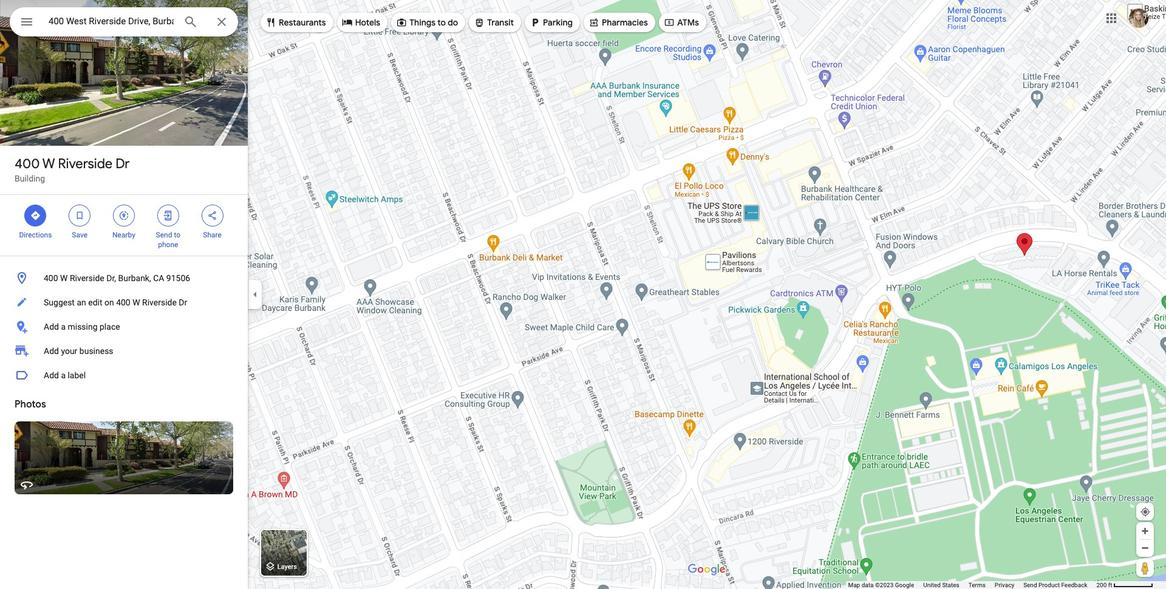 Task type: locate. For each thing, give the bounding box(es) containing it.
add
[[44, 322, 59, 332], [44, 346, 59, 356], [44, 371, 59, 380]]

directions
[[19, 231, 52, 239]]

1 add from the top
[[44, 322, 59, 332]]


[[163, 209, 174, 222]]

400 inside 400 w riverside dr, burbank, ca 91506 button
[[44, 273, 58, 283]]

a left the missing
[[61, 322, 66, 332]]

1 horizontal spatial dr
[[179, 298, 187, 307]]

2 add from the top
[[44, 346, 59, 356]]

3 add from the top
[[44, 371, 59, 380]]

0 horizontal spatial to
[[174, 231, 181, 239]]

1 horizontal spatial send
[[1024, 582, 1038, 589]]

footer
[[849, 582, 1097, 589]]

add your business
[[44, 346, 113, 356]]

1 a from the top
[[61, 322, 66, 332]]

0 horizontal spatial 400
[[15, 156, 40, 173]]

dr inside button
[[179, 298, 187, 307]]

add left the label
[[44, 371, 59, 380]]


[[30, 209, 41, 222]]

400
[[15, 156, 40, 173], [44, 273, 58, 283], [116, 298, 130, 307]]

1 horizontal spatial to
[[438, 17, 446, 28]]

w up building
[[42, 156, 55, 173]]

footer inside google maps element
[[849, 582, 1097, 589]]

parking
[[543, 17, 573, 28]]

riverside
[[58, 156, 113, 173], [70, 273, 104, 283], [142, 298, 177, 307]]

0 vertical spatial add
[[44, 322, 59, 332]]

privacy button
[[995, 582, 1015, 589]]

suggest
[[44, 298, 75, 307]]

w down burbank,
[[133, 298, 140, 307]]

business
[[79, 346, 113, 356]]

send
[[156, 231, 172, 239], [1024, 582, 1038, 589]]

restaurants
[[279, 17, 326, 28]]

united states button
[[924, 582, 960, 589]]

terms
[[969, 582, 986, 589]]

send for send to phone
[[156, 231, 172, 239]]


[[589, 16, 600, 29]]

add a label
[[44, 371, 86, 380]]

a
[[61, 322, 66, 332], [61, 371, 66, 380]]

200 ft button
[[1097, 582, 1154, 589]]


[[266, 16, 277, 29]]

0 horizontal spatial dr
[[116, 156, 130, 173]]

None field
[[49, 14, 174, 29]]

2 a from the top
[[61, 371, 66, 380]]

1 vertical spatial riverside
[[70, 273, 104, 283]]

send product feedback
[[1024, 582, 1088, 589]]

states
[[943, 582, 960, 589]]

dr
[[116, 156, 130, 173], [179, 298, 187, 307]]

dr up 
[[116, 156, 130, 173]]

0 vertical spatial dr
[[116, 156, 130, 173]]

1 vertical spatial w
[[60, 273, 68, 283]]

2 horizontal spatial w
[[133, 298, 140, 307]]

footer containing map data ©2023 google
[[849, 582, 1097, 589]]

to
[[438, 17, 446, 28], [174, 231, 181, 239]]

1 vertical spatial a
[[61, 371, 66, 380]]

nearby
[[112, 231, 135, 239]]

w
[[42, 156, 55, 173], [60, 273, 68, 283], [133, 298, 140, 307]]

ft
[[1109, 582, 1113, 589]]

riverside for dr,
[[70, 273, 104, 283]]

2 horizontal spatial 400
[[116, 298, 130, 307]]

400 w riverside dr, burbank, ca 91506 button
[[0, 266, 248, 290]]

label
[[68, 371, 86, 380]]

w up suggest
[[60, 273, 68, 283]]

add for add a missing place
[[44, 322, 59, 332]]

0 horizontal spatial send
[[156, 231, 172, 239]]

1 vertical spatial add
[[44, 346, 59, 356]]

add a label button
[[0, 363, 248, 388]]

1 vertical spatial send
[[1024, 582, 1038, 589]]

400 up suggest
[[44, 273, 58, 283]]

riverside down the ca
[[142, 298, 177, 307]]

add inside button
[[44, 371, 59, 380]]

a left the label
[[61, 371, 66, 380]]

edit
[[88, 298, 102, 307]]

send left product
[[1024, 582, 1038, 589]]

1 vertical spatial 400
[[44, 273, 58, 283]]

dr down 91506
[[179, 298, 187, 307]]

map data ©2023 google
[[849, 582, 915, 589]]

2 vertical spatial 400
[[116, 298, 130, 307]]

riverside inside 400 w riverside dr building
[[58, 156, 113, 173]]

a inside button
[[61, 371, 66, 380]]

to left do
[[438, 17, 446, 28]]

400 w riverside dr, burbank, ca 91506
[[44, 273, 190, 283]]

a for label
[[61, 371, 66, 380]]

0 vertical spatial 400
[[15, 156, 40, 173]]

a inside button
[[61, 322, 66, 332]]

photos
[[15, 399, 46, 411]]

google
[[896, 582, 915, 589]]

400 inside 400 w riverside dr building
[[15, 156, 40, 173]]

send inside button
[[1024, 582, 1038, 589]]

0 horizontal spatial w
[[42, 156, 55, 173]]

91506
[[166, 273, 190, 283]]

dr inside 400 w riverside dr building
[[116, 156, 130, 173]]

to inside the "send to phone"
[[174, 231, 181, 239]]

 parking
[[530, 16, 573, 29]]

0 vertical spatial send
[[156, 231, 172, 239]]

riverside left dr,
[[70, 273, 104, 283]]

zoom in image
[[1141, 527, 1150, 536]]

send inside the "send to phone"
[[156, 231, 172, 239]]

send to phone
[[156, 231, 181, 249]]

on
[[104, 298, 114, 307]]

add left your
[[44, 346, 59, 356]]

2 vertical spatial add
[[44, 371, 59, 380]]

0 vertical spatial a
[[61, 322, 66, 332]]

zoom out image
[[1141, 544, 1150, 553]]


[[530, 16, 541, 29]]

burbank,
[[118, 273, 151, 283]]

0 vertical spatial w
[[42, 156, 55, 173]]

suggest an edit on 400 w riverside dr button
[[0, 290, 248, 315]]

add inside button
[[44, 322, 59, 332]]

1 horizontal spatial w
[[60, 273, 68, 283]]

missing
[[68, 322, 98, 332]]

0 vertical spatial to
[[438, 17, 446, 28]]

to up phone
[[174, 231, 181, 239]]

1 vertical spatial to
[[174, 231, 181, 239]]

w inside 400 w riverside dr building
[[42, 156, 55, 173]]

1 vertical spatial dr
[[179, 298, 187, 307]]

1 horizontal spatial 400
[[44, 273, 58, 283]]

400 right on
[[116, 298, 130, 307]]

add down suggest
[[44, 322, 59, 332]]

riverside up 
[[58, 156, 113, 173]]

an
[[77, 298, 86, 307]]

actions for 400 w riverside dr region
[[0, 195, 248, 256]]

add a missing place button
[[0, 315, 248, 339]]

send up phone
[[156, 231, 172, 239]]


[[474, 16, 485, 29]]

map
[[849, 582, 861, 589]]

400 up building
[[15, 156, 40, 173]]

 pharmacies
[[589, 16, 648, 29]]

0 vertical spatial riverside
[[58, 156, 113, 173]]



Task type: vqa. For each thing, say whether or not it's contained in the screenshot.
Send within the THE SEND TO PHONE
yes



Task type: describe. For each thing, give the bounding box(es) containing it.

[[207, 209, 218, 222]]

400 West Riverside Drive, Burbank, CA field
[[10, 7, 238, 36]]

none field inside 400 west riverside drive, burbank, ca field
[[49, 14, 174, 29]]

200 ft
[[1097, 582, 1113, 589]]


[[74, 209, 85, 222]]

400 for dr
[[15, 156, 40, 173]]

pharmacies
[[602, 17, 648, 28]]

add your business link
[[0, 339, 248, 363]]

 restaurants
[[266, 16, 326, 29]]

2 vertical spatial riverside
[[142, 298, 177, 307]]

add a missing place
[[44, 322, 120, 332]]

 things to do
[[396, 16, 458, 29]]

united states
[[924, 582, 960, 589]]

place
[[100, 322, 120, 332]]


[[19, 13, 34, 30]]

google account: michelle dermenjian  
(michelle.dermenjian@adept.ai) image
[[1130, 8, 1149, 28]]


[[118, 209, 129, 222]]

google maps element
[[0, 0, 1167, 589]]

ca
[[153, 273, 164, 283]]

phone
[[158, 241, 178, 249]]

send for send product feedback
[[1024, 582, 1038, 589]]

400 w riverside dr main content
[[0, 0, 248, 589]]


[[396, 16, 407, 29]]

product
[[1039, 582, 1060, 589]]

w for dr
[[42, 156, 55, 173]]

privacy
[[995, 582, 1015, 589]]

©2023
[[876, 582, 894, 589]]

atms
[[678, 17, 699, 28]]

400 for dr,
[[44, 273, 58, 283]]

add for add your business
[[44, 346, 59, 356]]

 search field
[[10, 7, 238, 39]]

show street view coverage image
[[1137, 559, 1155, 577]]

united
[[924, 582, 941, 589]]

things
[[410, 17, 436, 28]]

share
[[203, 231, 222, 239]]

 button
[[10, 7, 44, 39]]

suggest an edit on 400 w riverside dr
[[44, 298, 187, 307]]

 hotels
[[342, 16, 381, 29]]

terms button
[[969, 582, 986, 589]]

do
[[448, 17, 458, 28]]

save
[[72, 231, 88, 239]]

show your location image
[[1141, 507, 1152, 518]]


[[664, 16, 675, 29]]

transit
[[488, 17, 514, 28]]

riverside for dr
[[58, 156, 113, 173]]

layers
[[278, 564, 297, 571]]

feedback
[[1062, 582, 1088, 589]]

collapse side panel image
[[249, 288, 262, 301]]

data
[[862, 582, 874, 589]]

w for dr,
[[60, 273, 68, 283]]

200
[[1097, 582, 1107, 589]]

400 w riverside dr building
[[15, 156, 130, 184]]

building
[[15, 174, 45, 184]]

your
[[61, 346, 77, 356]]

2 vertical spatial w
[[133, 298, 140, 307]]

a for missing
[[61, 322, 66, 332]]

send product feedback button
[[1024, 582, 1088, 589]]

 transit
[[474, 16, 514, 29]]

dr,
[[106, 273, 116, 283]]

to inside  things to do
[[438, 17, 446, 28]]


[[342, 16, 353, 29]]

add for add a label
[[44, 371, 59, 380]]

hotels
[[355, 17, 381, 28]]

 atms
[[664, 16, 699, 29]]

400 inside suggest an edit on 400 w riverside dr button
[[116, 298, 130, 307]]



